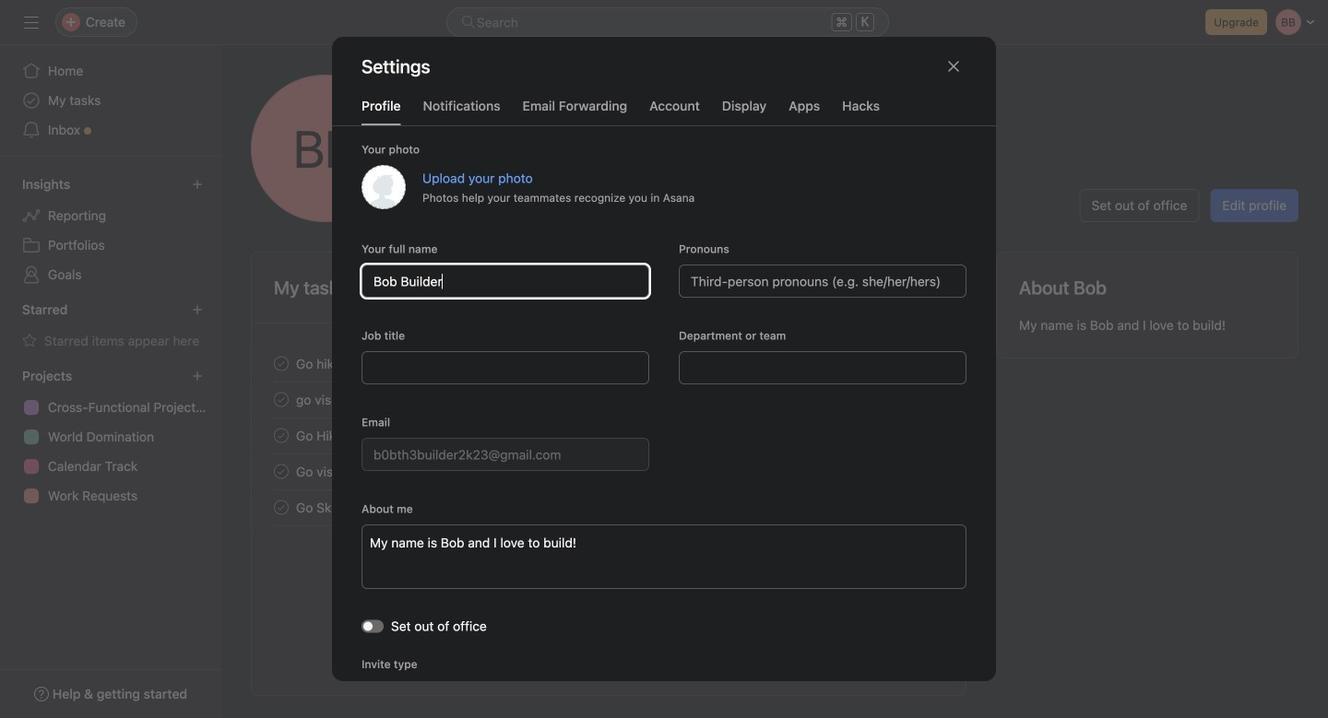 Task type: locate. For each thing, give the bounding box(es) containing it.
I usually work from 9am-5pm PST. Feel free to assign me a task with a due date anytime. Also, I love dogs! text field
[[362, 525, 967, 589]]

insights element
[[0, 168, 221, 293]]

2 mark complete image from the top
[[270, 425, 292, 447]]

2 vertical spatial mark complete checkbox
[[270, 461, 292, 483]]

None text field
[[362, 265, 649, 298], [362, 438, 649, 471], [362, 265, 649, 298], [362, 438, 649, 471]]

4 mark complete image from the top
[[270, 497, 292, 519]]

list item
[[252, 346, 966, 382], [252, 382, 966, 418]]

2 list item from the top
[[252, 382, 966, 418]]

1 list item from the top
[[252, 346, 966, 382]]

1 vertical spatial mark complete checkbox
[[270, 425, 292, 447]]

Third-person pronouns (e.g. she/her/hers) text field
[[679, 265, 967, 298]]

mark complete image
[[270, 353, 292, 375], [270, 425, 292, 447], [270, 461, 292, 483], [270, 497, 292, 519]]

3 mark complete image from the top
[[270, 461, 292, 483]]

mark complete image inside list item
[[270, 353, 292, 375]]

mark complete image for second mark complete checkbox
[[270, 497, 292, 519]]

Mark complete checkbox
[[270, 389, 292, 411], [270, 425, 292, 447], [270, 461, 292, 483]]

switch
[[362, 620, 384, 633]]

1 mark complete image from the top
[[270, 353, 292, 375]]

None text field
[[362, 351, 649, 385], [679, 351, 967, 385], [362, 351, 649, 385], [679, 351, 967, 385]]

dialog
[[332, 37, 996, 719]]

upload new photo image
[[362, 165, 406, 209]]

1 vertical spatial mark complete checkbox
[[270, 497, 292, 519]]

global element
[[0, 45, 221, 156]]

0 vertical spatial mark complete checkbox
[[270, 389, 292, 411]]

mark complete image for mark complete checkbox in the list item
[[270, 353, 292, 375]]

Mark complete checkbox
[[270, 353, 292, 375], [270, 497, 292, 519]]

settings tab list
[[332, 96, 996, 126]]

1 mark complete checkbox from the top
[[270, 353, 292, 375]]

0 vertical spatial mark complete checkbox
[[270, 353, 292, 375]]



Task type: vqa. For each thing, say whether or not it's contained in the screenshot.
the bottommost Mark complete checkbox
yes



Task type: describe. For each thing, give the bounding box(es) containing it.
2 mark complete checkbox from the top
[[270, 497, 292, 519]]

mark complete checkbox inside list item
[[270, 353, 292, 375]]

starred element
[[0, 293, 221, 360]]

mark complete image for second mark complete option from the bottom of the page
[[270, 425, 292, 447]]

projects element
[[0, 360, 221, 515]]

1 mark complete checkbox from the top
[[270, 389, 292, 411]]

3 mark complete checkbox from the top
[[270, 461, 292, 483]]

mark complete image
[[270, 389, 292, 411]]

hide sidebar image
[[24, 15, 39, 30]]

mark complete image for 1st mark complete option from the bottom
[[270, 461, 292, 483]]

close this dialog image
[[946, 59, 961, 74]]

2 mark complete checkbox from the top
[[270, 425, 292, 447]]



